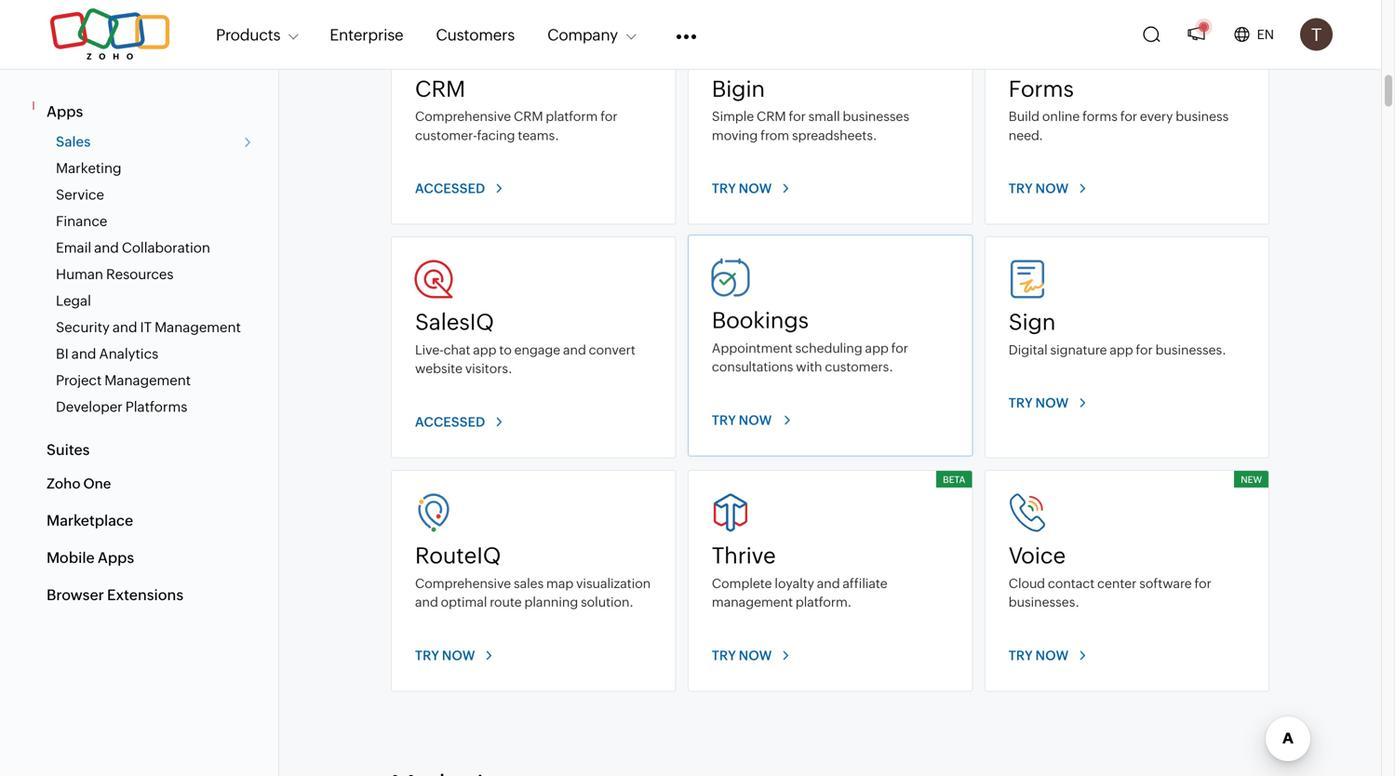 Task type: vqa. For each thing, say whether or not it's contained in the screenshot.
the top "with"
no



Task type: locate. For each thing, give the bounding box(es) containing it.
for for crm
[[601, 109, 618, 124]]

businesses.
[[1156, 343, 1227, 358], [1009, 595, 1080, 610]]

moving
[[712, 128, 758, 143]]

platforms
[[126, 399, 187, 415]]

human resources
[[56, 266, 174, 283]]

route
[[490, 595, 522, 610]]

for right signature
[[1137, 343, 1154, 358]]

contact
[[1048, 576, 1095, 591]]

apps
[[47, 103, 83, 120], [98, 549, 134, 567]]

0 vertical spatial apps
[[47, 103, 83, 120]]

routeiq comprehensive sales map visualization and optimal route planning solution.
[[415, 543, 651, 610]]

app inside bookings appointment scheduling app for consultations with customers.
[[866, 339, 889, 354]]

now down the optimal
[[442, 648, 476, 663]]

live-
[[415, 343, 444, 358]]

0 horizontal spatial app
[[473, 343, 497, 358]]

and inside "salesiq live-chat app to engage and convert website visitors."
[[563, 343, 587, 358]]

management right it at top left
[[155, 319, 241, 336]]

crm for crm
[[514, 109, 543, 124]]

app
[[866, 339, 889, 354], [473, 343, 497, 358], [1110, 343, 1134, 358]]

from
[[761, 128, 790, 143]]

try for routeiq
[[415, 648, 440, 663]]

voice
[[1009, 543, 1066, 569]]

crm inside bigin simple crm for small businesses moving from spreadsheets.
[[757, 109, 787, 124]]

try now
[[712, 181, 772, 196], [1009, 181, 1069, 196], [1009, 396, 1069, 411], [712, 412, 772, 427], [415, 648, 476, 663], [712, 648, 772, 663], [1009, 648, 1069, 663]]

salesiq live-chat app to engage and convert website visitors.
[[415, 309, 636, 376]]

accessed down customer-
[[415, 181, 486, 196]]

management
[[712, 595, 793, 610]]

app right signature
[[1110, 343, 1134, 358]]

crm up teams.
[[514, 109, 543, 124]]

try
[[712, 181, 737, 196], [1009, 181, 1033, 196], [1009, 396, 1033, 411], [712, 412, 737, 427], [415, 648, 440, 663], [712, 648, 737, 663], [1009, 648, 1033, 663]]

en
[[1258, 27, 1275, 42]]

try for sign
[[1009, 396, 1033, 411]]

crm
[[415, 76, 466, 102], [514, 109, 543, 124], [757, 109, 787, 124]]

1 horizontal spatial businesses.
[[1156, 343, 1227, 358]]

for inside crm comprehensive crm platform for customer-facing teams.
[[601, 109, 618, 124]]

1 vertical spatial accessed
[[415, 415, 486, 430]]

comprehensive
[[415, 109, 511, 124], [415, 576, 511, 591]]

0 vertical spatial comprehensive
[[415, 109, 511, 124]]

management
[[155, 319, 241, 336], [105, 373, 191, 389]]

for inside 'sign digital signature app for businesses.'
[[1137, 343, 1154, 358]]

beta
[[943, 474, 966, 485]]

try now down management
[[712, 648, 772, 663]]

0 vertical spatial businesses.
[[1156, 343, 1227, 358]]

security and it management
[[56, 319, 241, 336]]

now down need.
[[1036, 181, 1069, 196]]

security
[[56, 319, 110, 336]]

now down digital
[[1036, 396, 1069, 411]]

app inside 'sign digital signature app for businesses.'
[[1110, 343, 1134, 358]]

and
[[94, 240, 119, 256], [113, 319, 137, 336], [563, 343, 587, 358], [71, 346, 96, 362], [817, 576, 841, 591], [415, 595, 438, 610]]

spreadsheets.
[[792, 128, 878, 143]]

1 accessed from the top
[[415, 181, 486, 196]]

comprehensive inside routeiq comprehensive sales map visualization and optimal route planning solution.
[[415, 576, 511, 591]]

and right the engage
[[563, 343, 587, 358]]

comprehensive inside crm comprehensive crm platform for customer-facing teams.
[[415, 109, 511, 124]]

try now for routeiq
[[415, 648, 476, 663]]

planning
[[525, 595, 579, 610]]

accessed
[[415, 181, 486, 196], [415, 415, 486, 430]]

try now down need.
[[1009, 181, 1069, 196]]

0 horizontal spatial businesses.
[[1009, 595, 1080, 610]]

and left the optimal
[[415, 595, 438, 610]]

terry turtle image
[[1301, 18, 1334, 51]]

legal
[[56, 293, 91, 309]]

app for sign
[[1110, 343, 1134, 358]]

sales
[[514, 576, 544, 591]]

comprehensive up the optimal
[[415, 576, 511, 591]]

crm up customer-
[[415, 76, 466, 102]]

for left "small"
[[789, 109, 806, 124]]

for up customers.
[[892, 339, 909, 354]]

2 horizontal spatial crm
[[757, 109, 787, 124]]

2 comprehensive from the top
[[415, 576, 511, 591]]

new
[[1242, 474, 1263, 485]]

for right software
[[1195, 576, 1212, 591]]

visitors.
[[465, 362, 513, 376]]

app inside "salesiq live-chat app to engage and convert website visitors."
[[473, 343, 497, 358]]

finance
[[56, 213, 107, 230]]

analytics
[[99, 346, 159, 362]]

now down management
[[739, 648, 772, 663]]

now
[[739, 181, 772, 196], [1036, 181, 1069, 196], [1036, 396, 1069, 411], [739, 412, 772, 427], [442, 648, 476, 663], [739, 648, 772, 663], [1036, 648, 1069, 663]]

platform.
[[796, 595, 852, 610]]

now down from
[[739, 181, 772, 196]]

1 comprehensive from the top
[[415, 109, 511, 124]]

optimal
[[441, 595, 487, 610]]

for right platform
[[601, 109, 618, 124]]

marketplace
[[47, 512, 133, 529]]

map
[[547, 576, 574, 591]]

business
[[1176, 109, 1230, 124]]

comprehensive up customer-
[[415, 109, 511, 124]]

need.
[[1009, 128, 1044, 143]]

1 horizontal spatial apps
[[98, 549, 134, 567]]

browser
[[47, 587, 104, 604]]

crm up from
[[757, 109, 787, 124]]

0 vertical spatial management
[[155, 319, 241, 336]]

1 vertical spatial comprehensive
[[415, 576, 511, 591]]

try for bigin
[[712, 181, 737, 196]]

now for bookings
[[739, 412, 772, 427]]

1 horizontal spatial app
[[866, 339, 889, 354]]

now for routeiq
[[442, 648, 476, 663]]

for inside bigin simple crm for small businesses moving from spreadsheets.
[[789, 109, 806, 124]]

2 accessed from the top
[[415, 415, 486, 430]]

now for sign
[[1036, 396, 1069, 411]]

project management
[[56, 373, 191, 389]]

management up platforms
[[105, 373, 191, 389]]

now down the "consultations"
[[739, 412, 772, 427]]

accessed for crm
[[415, 181, 486, 196]]

try now down the optimal
[[415, 648, 476, 663]]

1 vertical spatial businesses.
[[1009, 595, 1080, 610]]

for inside forms build online forms for every business need.
[[1121, 109, 1138, 124]]

visualization
[[577, 576, 651, 591]]

apps up the "sales"
[[47, 103, 83, 120]]

app for bookings
[[866, 339, 889, 354]]

one
[[83, 476, 111, 492]]

and up human resources
[[94, 240, 119, 256]]

company
[[548, 25, 618, 44]]

for inside bookings appointment scheduling app for consultations with customers.
[[892, 339, 909, 354]]

customers
[[436, 25, 515, 44]]

try now for sign
[[1009, 396, 1069, 411]]

sign
[[1009, 309, 1056, 335]]

try now down the "consultations"
[[712, 412, 772, 427]]

accessed down the website
[[415, 415, 486, 430]]

thrive complete loyalty and affiliate management platform.
[[712, 543, 888, 610]]

try now down moving
[[712, 181, 772, 196]]

1 horizontal spatial crm
[[514, 109, 543, 124]]

bigin simple crm for small businesses moving from spreadsheets.
[[712, 76, 910, 143]]

facing
[[477, 128, 516, 143]]

now down contact
[[1036, 648, 1069, 663]]

0 vertical spatial accessed
[[415, 181, 486, 196]]

and up platform.
[[817, 576, 841, 591]]

try now down digital
[[1009, 396, 1069, 411]]

sales
[[56, 134, 91, 150]]

app up customers.
[[866, 339, 889, 354]]

apps up 'browser extensions'
[[98, 549, 134, 567]]

to
[[500, 343, 512, 358]]

1 vertical spatial apps
[[98, 549, 134, 567]]

app up visitors.
[[473, 343, 497, 358]]

for left every
[[1121, 109, 1138, 124]]

2 horizontal spatial app
[[1110, 343, 1134, 358]]

sign digital signature app for businesses.
[[1009, 309, 1227, 358]]



Task type: describe. For each thing, give the bounding box(es) containing it.
zoho
[[47, 476, 81, 492]]

service
[[56, 187, 104, 203]]

bookings appointment scheduling app for consultations with customers.
[[712, 306, 909, 373]]

enterprise
[[330, 25, 404, 44]]

engage
[[515, 343, 561, 358]]

resources
[[106, 266, 174, 283]]

platform
[[546, 109, 598, 124]]

bigin
[[712, 76, 766, 102]]

bi
[[56, 346, 69, 362]]

scheduling
[[796, 339, 863, 354]]

simple
[[712, 109, 755, 124]]

products
[[216, 25, 281, 44]]

developer platforms
[[56, 399, 187, 415]]

affiliate
[[843, 576, 888, 591]]

chat
[[444, 343, 471, 358]]

now for forms
[[1036, 181, 1069, 196]]

forms
[[1083, 109, 1118, 124]]

enterprise link
[[330, 14, 404, 55]]

loyalty
[[775, 576, 815, 591]]

voice cloud contact center software for businesses.
[[1009, 543, 1212, 610]]

human
[[56, 266, 103, 283]]

digital
[[1009, 343, 1048, 358]]

website
[[415, 362, 463, 376]]

salesiq
[[415, 309, 494, 335]]

center
[[1098, 576, 1137, 591]]

customers link
[[436, 14, 515, 55]]

routeiq
[[415, 543, 501, 569]]

customer-
[[415, 128, 477, 143]]

app for salesiq
[[473, 343, 497, 358]]

try now for bigin
[[712, 181, 772, 196]]

0 horizontal spatial apps
[[47, 103, 83, 120]]

with
[[796, 358, 823, 373]]

bookings
[[712, 306, 809, 332]]

suites
[[47, 441, 90, 459]]

email
[[56, 240, 91, 256]]

mobile apps
[[47, 549, 134, 567]]

project
[[56, 373, 102, 389]]

signature
[[1051, 343, 1108, 358]]

email and collaboration
[[56, 240, 210, 256]]

and inside the "thrive complete loyalty and affiliate management platform."
[[817, 576, 841, 591]]

complete
[[712, 576, 773, 591]]

customers.
[[825, 358, 894, 373]]

zoho one
[[47, 476, 111, 492]]

cloud
[[1009, 576, 1046, 591]]

0 horizontal spatial crm
[[415, 76, 466, 102]]

small
[[809, 109, 841, 124]]

consultations
[[712, 358, 794, 373]]

accessed for salesiq
[[415, 415, 486, 430]]

developer
[[56, 399, 123, 415]]

for for sign
[[1137, 343, 1154, 358]]

every
[[1141, 109, 1174, 124]]

businesses
[[843, 109, 910, 124]]

it
[[140, 319, 152, 336]]

1 vertical spatial management
[[105, 373, 191, 389]]

build
[[1009, 109, 1040, 124]]

try now down cloud
[[1009, 648, 1069, 663]]

bi and analytics
[[56, 346, 159, 362]]

and right the bi
[[71, 346, 96, 362]]

extensions
[[107, 587, 184, 604]]

try now for forms
[[1009, 181, 1069, 196]]

for for forms
[[1121, 109, 1138, 124]]

comprehensive for routeiq
[[415, 576, 511, 591]]

solution.
[[581, 595, 634, 610]]

try now for bookings
[[712, 412, 772, 427]]

and left it at top left
[[113, 319, 137, 336]]

forms build online forms for every business need.
[[1009, 76, 1230, 143]]

for inside voice cloud contact center software for businesses.
[[1195, 576, 1212, 591]]

businesses. inside voice cloud contact center software for businesses.
[[1009, 595, 1080, 610]]

software
[[1140, 576, 1193, 591]]

businesses. inside 'sign digital signature app for businesses.'
[[1156, 343, 1227, 358]]

now for bigin
[[739, 181, 772, 196]]

try for bookings
[[712, 412, 737, 427]]

online
[[1043, 109, 1080, 124]]

forms
[[1009, 76, 1074, 102]]

crm comprehensive crm platform for customer-facing teams.
[[415, 76, 618, 143]]

appointment
[[712, 339, 793, 354]]

crm for bigin
[[757, 109, 787, 124]]

try for forms
[[1009, 181, 1033, 196]]

and inside routeiq comprehensive sales map visualization and optimal route planning solution.
[[415, 595, 438, 610]]

for for bookings
[[892, 339, 909, 354]]

browser extensions
[[47, 587, 184, 604]]

teams.
[[518, 128, 560, 143]]

collaboration
[[122, 240, 210, 256]]

convert
[[589, 343, 636, 358]]

comprehensive for crm
[[415, 109, 511, 124]]

mobile
[[47, 549, 95, 567]]

marketing
[[56, 160, 122, 176]]



